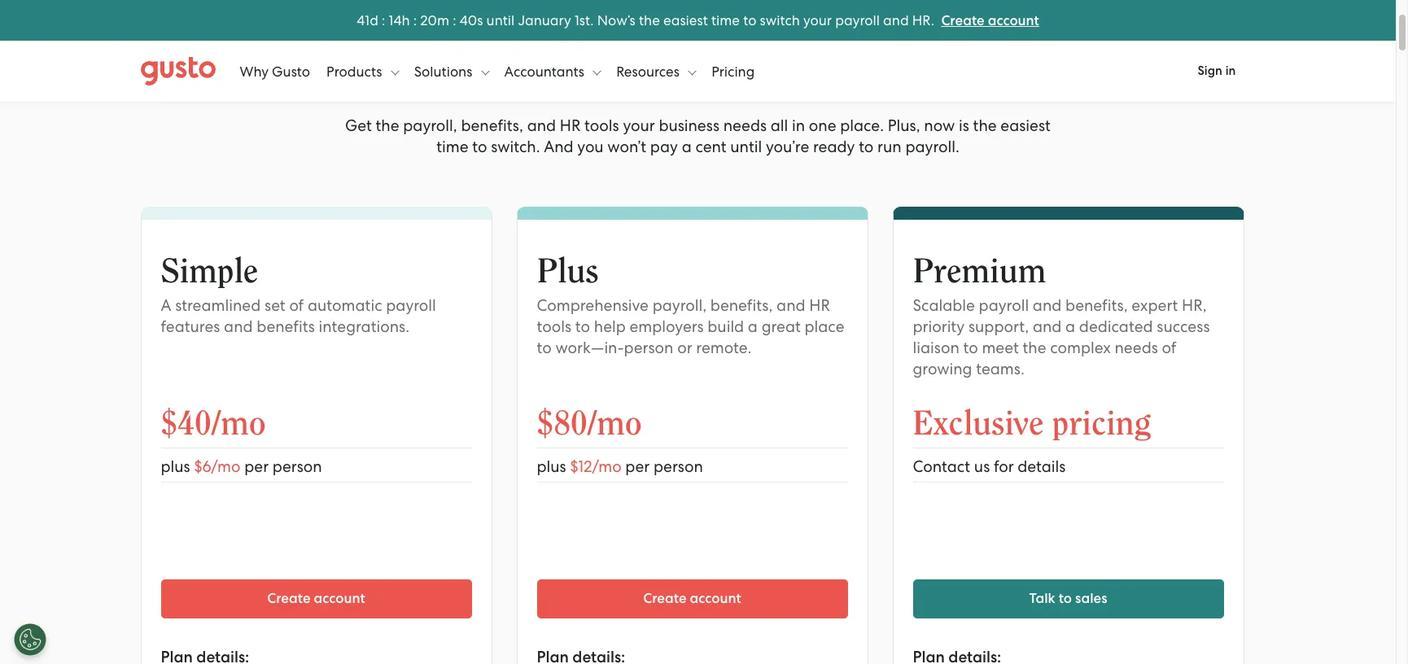 Task type: locate. For each thing, give the bounding box(es) containing it.
accountants button
[[504, 47, 601, 96]]

1 horizontal spatial benefits,
[[711, 296, 773, 315]]

account for plus
[[690, 590, 741, 607]]

1 left "h :"
[[365, 12, 370, 28]]

0 vertical spatial needs
[[724, 116, 767, 135]]

2 per from the left
[[626, 458, 650, 476]]

online payroll services, hr, and benefits | gusto image
[[140, 57, 215, 86]]

pricing.
[[491, 45, 627, 88]]

plus left $6/mo
[[161, 458, 190, 476]]

1 vertical spatial needs
[[1115, 339, 1159, 357]]

0 horizontal spatial 0
[[428, 12, 437, 28]]

0 horizontal spatial create account link
[[161, 580, 472, 619]]

to left the switch
[[743, 12, 757, 28]]

until
[[487, 12, 515, 28], [731, 138, 762, 156]]

tools up work—in-
[[537, 318, 572, 336]]

1 vertical spatial in
[[792, 116, 805, 135]]

2 horizontal spatial payroll
[[979, 296, 1029, 315]]

easiest inside 4 1 d : 1 4 h : 2 0 m : 4 0 s until january 1st. now's the easiest time to switch your payroll and hr. create account
[[664, 12, 708, 28]]

tools
[[585, 116, 619, 135], [537, 318, 572, 336]]

1 horizontal spatial needs
[[1115, 339, 1159, 357]]

1 horizontal spatial 4
[[394, 12, 402, 28]]

until right s
[[487, 12, 515, 28]]

1 plus from the left
[[161, 458, 190, 476]]

easiest
[[664, 12, 708, 28], [1001, 116, 1051, 135]]

your inside 4 1 d : 1 4 h : 2 0 m : 4 0 s until january 1st. now's the easiest time to switch your payroll and hr. create account
[[804, 12, 832, 28]]

4 right the d :
[[394, 12, 402, 28]]

your right the switch
[[804, 12, 832, 28]]

payroll up support, at the right
[[979, 296, 1029, 315]]

0 horizontal spatial until
[[487, 12, 515, 28]]

payroll up fees.
[[836, 12, 880, 28]]

1 horizontal spatial create account link
[[537, 580, 848, 619]]

simple
[[161, 255, 258, 289]]

in right 'all'
[[792, 116, 805, 135]]

payroll inside premium scalable payroll and benefits, expert hr, priority support, and a dedicated success liaison to meet the complex needs of growing teams.
[[979, 296, 1029, 315]]

0 horizontal spatial per
[[244, 458, 269, 476]]

0 horizontal spatial 4
[[357, 12, 365, 28]]

1 horizontal spatial a
[[748, 318, 758, 336]]

1 horizontal spatial in
[[1226, 64, 1236, 78]]

0 vertical spatial of
[[289, 296, 304, 315]]

the inside premium scalable payroll and benefits, expert hr, priority support, and a dedicated success liaison to meet the complex needs of growing teams.
[[1023, 339, 1047, 357]]

create account
[[267, 590, 365, 607], [643, 590, 741, 607]]

plus $12/mo per person
[[537, 458, 703, 476]]

all
[[771, 116, 788, 135]]

plus comprehensive payroll, benefits, and hr tools to help employers build a great place to work—in-person or remote.
[[537, 255, 845, 357]]

needs down dedicated
[[1115, 339, 1159, 357]]

your
[[804, 12, 832, 28], [623, 116, 655, 135]]

benefits,
[[461, 116, 524, 135], [711, 296, 773, 315], [1066, 296, 1128, 315]]

1 horizontal spatial payroll,
[[653, 296, 707, 315]]

2 horizontal spatial 4
[[460, 12, 468, 28]]

premium
[[913, 255, 1046, 289]]

plus,
[[888, 116, 921, 135]]

run
[[878, 138, 902, 156]]

0 horizontal spatial hr
[[560, 116, 581, 135]]

tools inside get the payroll, benefits, and hr tools your business needs all in one place. plus, now is the easiest time to switch. and you won't pay a cent until you're ready to run payroll.
[[585, 116, 619, 135]]

payroll, for plus
[[653, 296, 707, 315]]

a up the complex
[[1066, 318, 1076, 336]]

payroll, inside get the payroll, benefits, and hr tools your business needs all in one place. plus, now is the easiest time to switch. and you won't pay a cent until you're ready to run payroll.
[[403, 116, 457, 135]]

needs left 'all'
[[724, 116, 767, 135]]

1 horizontal spatial plus
[[537, 458, 566, 476]]

0 right "h :"
[[428, 12, 437, 28]]

1 horizontal spatial 0
[[468, 12, 477, 28]]

hr for get
[[560, 116, 581, 135]]

$80/mo
[[537, 407, 642, 441]]

talk
[[1030, 590, 1056, 607]]

payroll, inside plus comprehensive payroll, benefits, and hr tools to help employers build a great place to work—in-person or remote.
[[653, 296, 707, 315]]

0 vertical spatial until
[[487, 12, 515, 28]]

a inside premium scalable payroll and benefits, expert hr, priority support, and a dedicated success liaison to meet the complex needs of growing teams.
[[1066, 318, 1076, 336]]

to inside 4 1 d : 1 4 h : 2 0 m : 4 0 s until january 1st. now's the easiest time to switch your payroll and hr. create account
[[743, 12, 757, 28]]

payroll, down solutions
[[403, 116, 457, 135]]

accountants
[[504, 63, 588, 79]]

1 horizontal spatial create
[[643, 590, 687, 607]]

a inside plus comprehensive payroll, benefits, and hr tools to help employers build a great place to work—in-person or remote.
[[748, 318, 758, 336]]

scalable
[[913, 296, 975, 315]]

2 plus from the left
[[537, 458, 566, 476]]

easiest right is
[[1001, 116, 1051, 135]]

1 horizontal spatial hr
[[810, 296, 830, 315]]

growing
[[913, 360, 973, 379]]

0 horizontal spatial needs
[[724, 116, 767, 135]]

1 horizontal spatial time
[[712, 12, 740, 28]]

integrations.
[[319, 318, 410, 336]]

why gusto link
[[240, 47, 310, 96]]

1 horizontal spatial create account
[[643, 590, 741, 607]]

2 horizontal spatial account
[[988, 12, 1040, 29]]

hr up and
[[560, 116, 581, 135]]

until inside get the payroll, benefits, and hr tools your business needs all in one place. plus, now is the easiest time to switch. and you won't pay a cent until you're ready to run payroll.
[[731, 138, 762, 156]]

1 horizontal spatial tools
[[585, 116, 619, 135]]

1 vertical spatial time
[[437, 138, 469, 156]]

benefits, up dedicated
[[1066, 296, 1128, 315]]

sign
[[1198, 64, 1223, 78]]

no
[[637, 45, 687, 88]]

in inside get the payroll, benefits, and hr tools your business needs all in one place. plus, now is the easiest time to switch. and you won't pay a cent until you're ready to run payroll.
[[792, 116, 805, 135]]

0 vertical spatial time
[[712, 12, 740, 28]]

to
[[743, 12, 757, 28], [472, 138, 487, 156], [859, 138, 874, 156], [576, 318, 590, 336], [537, 339, 552, 357], [964, 339, 978, 357], [1059, 590, 1072, 607]]

2 4 from the left
[[394, 12, 402, 28]]

now's
[[597, 12, 636, 28]]

0 horizontal spatial account
[[314, 590, 365, 607]]

0 vertical spatial tools
[[585, 116, 619, 135]]

1 vertical spatial tools
[[537, 318, 572, 336]]

0 horizontal spatial of
[[289, 296, 304, 315]]

0 vertical spatial hr
[[560, 116, 581, 135]]

tools up you
[[585, 116, 619, 135]]

0 horizontal spatial your
[[623, 116, 655, 135]]

and inside simple a streamlined set of automatic payroll features and benefits integrations.
[[224, 318, 253, 336]]

payroll
[[836, 12, 880, 28], [386, 296, 436, 315], [979, 296, 1029, 315]]

hr inside get the payroll, benefits, and hr tools your business needs all in one place. plus, now is the easiest time to switch. and you won't pay a cent until you're ready to run payroll.
[[560, 116, 581, 135]]

in
[[1226, 64, 1236, 78], [792, 116, 805, 135]]

1 vertical spatial easiest
[[1001, 116, 1051, 135]]

help
[[594, 318, 626, 336]]

until right cent
[[731, 138, 762, 156]]

1 vertical spatial hr
[[810, 296, 830, 315]]

0 horizontal spatial benefits,
[[461, 116, 524, 135]]

1 horizontal spatial payroll
[[836, 12, 880, 28]]

benefits, inside plus comprehensive payroll, benefits, and hr tools to help employers build a great place to work—in-person or remote.
[[711, 296, 773, 315]]

benefits, up build
[[711, 296, 773, 315]]

time inside get the payroll, benefits, and hr tools your business needs all in one place. plus, now is the easiest time to switch. and you won't pay a cent until you're ready to run payroll.
[[437, 138, 469, 156]]

payroll up integrations. at the left of page
[[386, 296, 436, 315]]

liaison
[[913, 339, 960, 357]]

0 vertical spatial payroll,
[[403, 116, 457, 135]]

dedicated
[[1080, 318, 1153, 336]]

gusto
[[272, 63, 310, 79]]

hr for plus
[[810, 296, 830, 315]]

sign in
[[1198, 64, 1236, 78]]

employers
[[630, 318, 704, 336]]

0 horizontal spatial easiest
[[664, 12, 708, 28]]

3 4 from the left
[[460, 12, 468, 28]]

of right set
[[289, 296, 304, 315]]

to down place.
[[859, 138, 874, 156]]

sales
[[1076, 590, 1108, 607]]

0 horizontal spatial payroll,
[[403, 116, 457, 135]]

of down success
[[1162, 339, 1177, 357]]

switch
[[760, 12, 800, 28]]

1 horizontal spatial of
[[1162, 339, 1177, 357]]

create account link
[[942, 12, 1040, 29], [161, 580, 472, 619], [537, 580, 848, 619]]

1 horizontal spatial your
[[804, 12, 832, 28]]

0 horizontal spatial plus
[[161, 458, 190, 476]]

4 left the d :
[[357, 12, 365, 28]]

a down 'business'
[[682, 138, 692, 156]]

per right $6/mo
[[244, 458, 269, 476]]

of inside premium scalable payroll and benefits, expert hr, priority support, and a dedicated success liaison to meet the complex needs of growing teams.
[[1162, 339, 1177, 357]]

1 horizontal spatial until
[[731, 138, 762, 156]]

1 vertical spatial payroll,
[[653, 296, 707, 315]]

your up won't
[[623, 116, 655, 135]]

place.
[[840, 116, 884, 135]]

tools for plus
[[537, 318, 572, 336]]

0 horizontal spatial 1
[[365, 12, 370, 28]]

2 create account from the left
[[643, 590, 741, 607]]

benefits
[[257, 318, 315, 336]]

person
[[624, 339, 674, 357], [273, 458, 322, 476], [654, 458, 703, 476]]

automatic
[[308, 296, 382, 315]]

time left switch.
[[437, 138, 469, 156]]

1 horizontal spatial 1
[[389, 12, 394, 28]]

0 horizontal spatial create
[[267, 590, 311, 607]]

1 horizontal spatial per
[[626, 458, 650, 476]]

2 horizontal spatial create
[[942, 12, 985, 29]]

1 right the d :
[[389, 12, 394, 28]]

the inside 4 1 d : 1 4 h : 2 0 m : 4 0 s until january 1st. now's the easiest time to switch your payroll and hr. create account
[[639, 12, 660, 28]]

2 horizontal spatial a
[[1066, 318, 1076, 336]]

hr inside plus comprehensive payroll, benefits, and hr tools to help employers build a great place to work—in-person or remote.
[[810, 296, 830, 315]]

0 horizontal spatial payroll
[[386, 296, 436, 315]]

a right build
[[748, 318, 758, 336]]

plus left $12/mo
[[537, 458, 566, 476]]

and inside get the payroll, benefits, and hr tools your business needs all in one place. plus, now is the easiest time to switch. and you won't pay a cent until you're ready to run payroll.
[[527, 116, 556, 135]]

streamlined
[[175, 296, 261, 315]]

1 horizontal spatial easiest
[[1001, 116, 1051, 135]]

0 horizontal spatial create account
[[267, 590, 365, 607]]

a
[[161, 296, 171, 315]]

get
[[345, 116, 372, 135]]

easiest up the no
[[664, 12, 708, 28]]

priority
[[913, 318, 965, 336]]

build
[[708, 318, 744, 336]]

0
[[428, 12, 437, 28], [468, 12, 477, 28]]

0 horizontal spatial tools
[[537, 318, 572, 336]]

until inside 4 1 d : 1 4 h : 2 0 m : 4 0 s until january 1st. now's the easiest time to switch your payroll and hr. create account
[[487, 12, 515, 28]]

the right meet at bottom
[[1023, 339, 1047, 357]]

0 vertical spatial your
[[804, 12, 832, 28]]

why gusto
[[240, 63, 310, 79]]

resources button
[[617, 47, 697, 96]]

0 right m : at the left top of the page
[[468, 12, 477, 28]]

create
[[942, 12, 985, 29], [267, 590, 311, 607], [643, 590, 687, 607]]

and inside plus comprehensive payroll, benefits, and hr tools to help employers build a great place to work—in-person or remote.
[[777, 296, 806, 315]]

1 per from the left
[[244, 458, 269, 476]]

per right $12/mo
[[626, 458, 650, 476]]

1 vertical spatial until
[[731, 138, 762, 156]]

1 vertical spatial of
[[1162, 339, 1177, 357]]

time
[[712, 12, 740, 28], [437, 138, 469, 156]]

in right sign
[[1226, 64, 1236, 78]]

benefits, inside get the payroll, benefits, and hr tools your business needs all in one place. plus, now is the easiest time to switch. and you won't pay a cent until you're ready to run payroll.
[[461, 116, 524, 135]]

0 horizontal spatial in
[[792, 116, 805, 135]]

0 horizontal spatial time
[[437, 138, 469, 156]]

2 horizontal spatial benefits,
[[1066, 296, 1128, 315]]

person for $40/mo
[[273, 458, 322, 476]]

flexible
[[393, 0, 530, 39]]

products
[[327, 63, 386, 79]]

benefits, up switch.
[[461, 116, 524, 135]]

hr
[[560, 116, 581, 135], [810, 296, 830, 315]]

hr.
[[913, 12, 935, 28]]

the right now's
[[639, 12, 660, 28]]

to left work—in-
[[537, 339, 552, 357]]

hr up place
[[810, 296, 830, 315]]

time up pricing
[[712, 12, 740, 28]]

$40/mo
[[161, 407, 266, 441]]

time inside 4 1 d : 1 4 h : 2 0 m : 4 0 s until january 1st. now's the easiest time to switch your payroll and hr. create account
[[712, 12, 740, 28]]

plus
[[161, 458, 190, 476], [537, 458, 566, 476]]

1 vertical spatial your
[[623, 116, 655, 135]]

payroll, up employers
[[653, 296, 707, 315]]

1 horizontal spatial account
[[690, 590, 741, 607]]

4 left s
[[460, 12, 468, 28]]

to left meet at bottom
[[964, 339, 978, 357]]

tools inside plus comprehensive payroll, benefits, and hr tools to help employers build a great place to work—in-person or remote.
[[537, 318, 572, 336]]

great
[[762, 318, 801, 336]]

to up work—in-
[[576, 318, 590, 336]]

m :
[[437, 12, 456, 28]]

meet
[[982, 339, 1019, 357]]

0 horizontal spatial a
[[682, 138, 692, 156]]

per
[[244, 458, 269, 476], [626, 458, 650, 476]]

0 vertical spatial easiest
[[664, 12, 708, 28]]

1 create account from the left
[[267, 590, 365, 607]]

of
[[289, 296, 304, 315], [1162, 339, 1177, 357]]



Task type: vqa. For each thing, say whether or not it's contained in the screenshot.
COMPREHENSIVE
yes



Task type: describe. For each thing, give the bounding box(es) containing it.
complex
[[1051, 339, 1111, 357]]

details
[[1018, 458, 1066, 476]]

switch.
[[491, 138, 540, 156]]

benefits, for get
[[461, 116, 524, 135]]

place
[[805, 318, 845, 336]]

tools for get
[[585, 116, 619, 135]]

main element
[[140, 47, 1256, 96]]

needs inside get the payroll, benefits, and hr tools your business needs all in one place. plus, now is the easiest time to switch. and you won't pay a cent until you're ready to run payroll.
[[724, 116, 767, 135]]

s
[[477, 12, 483, 28]]

d :
[[370, 12, 385, 28]]

2 horizontal spatial create account link
[[942, 12, 1040, 29]]

work—in-
[[556, 339, 624, 357]]

for
[[994, 458, 1014, 476]]

payroll inside simple a streamlined set of automatic payroll features and benefits integrations.
[[386, 296, 436, 315]]

ready
[[813, 138, 855, 156]]

benefits, inside premium scalable payroll and benefits, expert hr, priority support, and a dedicated success liaison to meet the complex needs of growing teams.
[[1066, 296, 1128, 315]]

expert
[[1132, 296, 1178, 315]]

business
[[659, 116, 720, 135]]

to inside premium scalable payroll and benefits, expert hr, priority support, and a dedicated success liaison to meet the complex needs of growing teams.
[[964, 339, 978, 357]]

or
[[678, 339, 693, 357]]

plus $6/mo per person
[[161, 458, 322, 476]]

simple a streamlined set of automatic payroll features and benefits integrations.
[[161, 255, 436, 336]]

plans
[[540, 0, 633, 39]]

resources
[[617, 63, 683, 79]]

of inside simple a streamlined set of automatic payroll features and benefits integrations.
[[289, 296, 304, 315]]

1 0 from the left
[[428, 12, 437, 28]]

comprehensive
[[537, 296, 649, 315]]

h :
[[402, 12, 417, 28]]

payroll inside 4 1 d : 1 4 h : 2 0 m : 4 0 s until january 1st. now's the easiest time to switch your payroll and hr. create account
[[836, 12, 880, 28]]

premium scalable payroll and benefits, expert hr, priority support, and a dedicated success liaison to meet the complex needs of growing teams.
[[913, 255, 1210, 379]]

4 1 d : 1 4 h : 2 0 m : 4 0 s until january 1st. now's the easiest time to switch your payroll and hr. create account
[[357, 12, 1040, 29]]

create account link for simple
[[161, 580, 472, 619]]

the right get
[[376, 116, 399, 135]]

to right talk
[[1059, 590, 1072, 607]]

solutions button
[[414, 47, 489, 96]]

0 vertical spatial in
[[1226, 64, 1236, 78]]

2
[[420, 12, 428, 28]]

us
[[975, 458, 990, 476]]

create account for $40/mo
[[267, 590, 365, 607]]

plus for $80/mo
[[537, 458, 566, 476]]

create account link for plus
[[537, 580, 848, 619]]

$12/mo
[[570, 458, 622, 476]]

per for $80/mo
[[626, 458, 650, 476]]

sign in link
[[1179, 53, 1256, 90]]

flexible plans and features. honest pricing. no hidden fees.
[[393, 0, 1004, 88]]

your inside get the payroll, benefits, and hr tools your business needs all in one place. plus, now is the easiest time to switch. and you won't pay a cent until you're ready to run payroll.
[[623, 116, 655, 135]]

you're
[[766, 138, 810, 156]]

plus for $40/mo
[[161, 458, 190, 476]]

hidden
[[698, 45, 818, 88]]

is
[[959, 116, 970, 135]]

$6/mo
[[194, 458, 241, 476]]

why
[[240, 63, 269, 79]]

get the payroll, benefits, and hr tools your business needs all in one place. plus, now is the easiest time to switch. and you won't pay a cent until you're ready to run payroll.
[[345, 116, 1051, 156]]

honest
[[878, 0, 1004, 39]]

per for $40/mo
[[244, 458, 269, 476]]

pricing
[[1052, 407, 1152, 441]]

a inside get the payroll, benefits, and hr tools your business needs all in one place. plus, now is the easiest time to switch. and you won't pay a cent until you're ready to run payroll.
[[682, 138, 692, 156]]

account for simple
[[314, 590, 365, 607]]

payroll.
[[906, 138, 960, 156]]

create account for $80/mo
[[643, 590, 741, 607]]

pricing
[[712, 63, 755, 79]]

and inside flexible plans and features. honest pricing. no hidden fees.
[[643, 0, 707, 39]]

teams.
[[976, 360, 1025, 379]]

pay
[[650, 138, 678, 156]]

talk to sales
[[1030, 590, 1108, 607]]

benefits, for plus
[[711, 296, 773, 315]]

1 1 from the left
[[365, 12, 370, 28]]

easiest inside get the payroll, benefits, and hr tools your business needs all in one place. plus, now is the easiest time to switch. and you won't pay a cent until you're ready to run payroll.
[[1001, 116, 1051, 135]]

fees.
[[829, 45, 906, 88]]

one
[[809, 116, 837, 135]]

payroll, for get
[[403, 116, 457, 135]]

create for plus
[[643, 590, 687, 607]]

contact
[[913, 458, 971, 476]]

remote.
[[696, 339, 752, 357]]

products button
[[327, 47, 399, 96]]

you
[[578, 138, 604, 156]]

now
[[924, 116, 955, 135]]

1st.
[[575, 12, 594, 28]]

exclusive
[[913, 407, 1044, 441]]

2 0 from the left
[[468, 12, 477, 28]]

january
[[518, 12, 571, 28]]

to left switch.
[[472, 138, 487, 156]]

person for $80/mo
[[654, 458, 703, 476]]

and
[[544, 138, 574, 156]]

needs inside premium scalable payroll and benefits, expert hr, priority support, and a dedicated success liaison to meet the complex needs of growing teams.
[[1115, 339, 1159, 357]]

success
[[1157, 318, 1210, 336]]

features.
[[718, 0, 868, 39]]

support,
[[969, 318, 1029, 336]]

exclusive pricing
[[913, 407, 1152, 441]]

features
[[161, 318, 220, 336]]

1 4 from the left
[[357, 12, 365, 28]]

hr,
[[1182, 296, 1207, 315]]

won't
[[608, 138, 647, 156]]

the right is
[[973, 116, 997, 135]]

contact us for details
[[913, 458, 1066, 476]]

pricing link
[[712, 47, 755, 96]]

and inside 4 1 d : 1 4 h : 2 0 m : 4 0 s until january 1st. now's the easiest time to switch your payroll and hr. create account
[[883, 12, 909, 28]]

solutions
[[414, 63, 476, 79]]

2 1 from the left
[[389, 12, 394, 28]]

create for simple
[[267, 590, 311, 607]]

cent
[[696, 138, 727, 156]]

set
[[265, 296, 286, 315]]

plus
[[537, 255, 599, 289]]

person inside plus comprehensive payroll, benefits, and hr tools to help employers build a great place to work—in-person or remote.
[[624, 339, 674, 357]]



